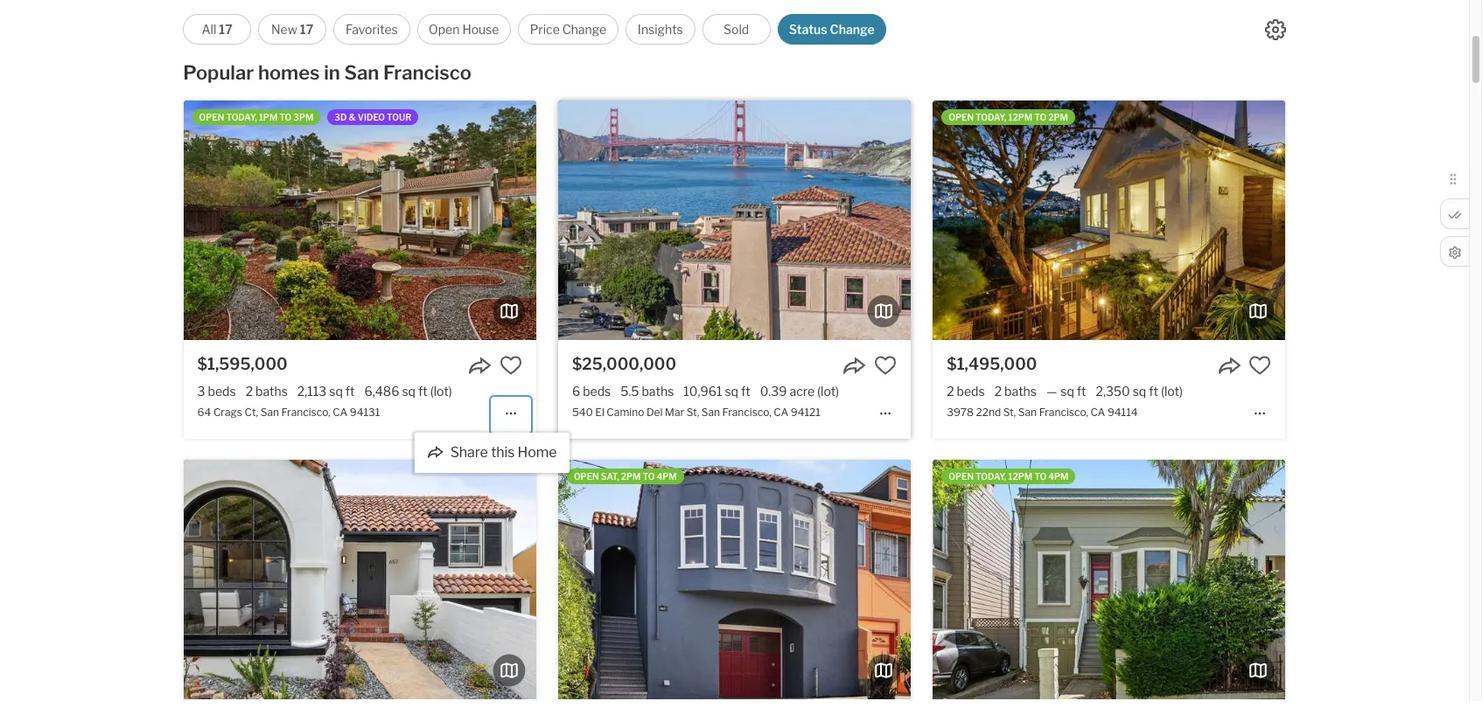 Task type: locate. For each thing, give the bounding box(es) containing it.
beds right 3
[[208, 384, 236, 399]]

sq right "6,486"
[[402, 384, 416, 399]]

3978 22nd st, san francisco, ca 94114
[[947, 406, 1138, 419]]

0 horizontal spatial (lot)
[[430, 384, 452, 399]]

2 ft from the left
[[418, 384, 428, 399]]

ft for 2,350 sq ft (lot)
[[1149, 384, 1159, 399]]

1 horizontal spatial favorite button checkbox
[[1249, 355, 1272, 377]]

1 horizontal spatial 2 baths
[[995, 384, 1037, 399]]

2 baths from the left
[[642, 384, 674, 399]]

san for popular
[[344, 61, 379, 84]]

4pm right "sat,"
[[657, 472, 677, 483]]

10,961
[[684, 384, 722, 399]]

0 vertical spatial 2pm
[[1049, 112, 1069, 123]]

baths
[[256, 384, 288, 399], [642, 384, 674, 399], [1005, 384, 1037, 399]]

2 horizontal spatial 2
[[995, 384, 1002, 399]]

0 horizontal spatial beds
[[208, 384, 236, 399]]

share
[[450, 445, 488, 462]]

2 4pm from the left
[[1049, 472, 1069, 483]]

1 horizontal spatial 2pm
[[1049, 112, 1069, 123]]

favorite button checkbox for $1,495,000
[[1249, 355, 1272, 377]]

francisco, for $1,495,000
[[1040, 406, 1089, 419]]

baths for $25,000,000
[[642, 384, 674, 399]]

17 for new 17
[[300, 22, 314, 37]]

4pm down 3978 22nd st, san francisco, ca 94114
[[1049, 472, 1069, 483]]

2 horizontal spatial beds
[[957, 384, 985, 399]]

ca
[[333, 406, 348, 419], [774, 406, 789, 419], [1091, 406, 1106, 419]]

0 horizontal spatial 4pm
[[657, 472, 677, 483]]

2 change from the left
[[830, 22, 875, 37]]

(lot) right "acre"
[[817, 384, 839, 399]]

san for 64
[[261, 406, 279, 419]]

baths up 3978 22nd st, san francisco, ca 94114
[[1005, 384, 1037, 399]]

2 horizontal spatial ca
[[1091, 406, 1106, 419]]

All radio
[[183, 14, 251, 45]]

francisco,
[[281, 406, 331, 419], [723, 406, 772, 419], [1040, 406, 1089, 419]]

sq right 2,350
[[1133, 384, 1147, 399]]

ft right 2,350
[[1149, 384, 1159, 399]]

1 photo of 687 london st, san francisco, ca 94112 image from the left
[[206, 461, 558, 700]]

2,350 sq ft (lot)
[[1096, 384, 1183, 399]]

video
[[358, 112, 385, 123]]

2 baths up 3978 22nd st, san francisco, ca 94114
[[995, 384, 1037, 399]]

sq right 10,961
[[725, 384, 739, 399]]

1 horizontal spatial st,
[[1004, 406, 1016, 419]]

—
[[1047, 384, 1057, 399]]

in
[[324, 61, 340, 84]]

1 favorite button image from the left
[[499, 355, 522, 377]]

1 photo of 64 crags ct, san francisco, ca 94131 image from the left
[[0, 101, 184, 341]]

0 horizontal spatial favorite button checkbox
[[874, 355, 897, 377]]

(lot) right 2,350
[[1161, 384, 1183, 399]]

1 beds from the left
[[208, 384, 236, 399]]

st, right 22nd
[[1004, 406, 1016, 419]]

0 horizontal spatial 2
[[246, 384, 253, 399]]

0 horizontal spatial 2 baths
[[246, 384, 288, 399]]

$1,595,000
[[197, 355, 288, 374]]

open today, 1pm to 3pm
[[199, 112, 314, 123]]

0 horizontal spatial 2pm
[[621, 472, 641, 483]]

ft right —
[[1077, 384, 1087, 399]]

francisco, down 0.39
[[723, 406, 772, 419]]

today, for $1,595,000
[[226, 112, 257, 123]]

sq for 6,486
[[402, 384, 416, 399]]

open for open today, 12pm to 4pm
[[949, 472, 974, 483]]

4pm for open sat, 2pm to 4pm
[[657, 472, 677, 483]]

price change
[[530, 22, 607, 37]]

1 17 from the left
[[219, 22, 233, 37]]

favorite button image for $25,000,000
[[874, 355, 897, 377]]

1 vertical spatial 12pm
[[1009, 472, 1033, 483]]

1 favorite button checkbox from the left
[[874, 355, 897, 377]]

camino
[[607, 406, 644, 419]]

17 for all 17
[[219, 22, 233, 37]]

17 inside new option
[[300, 22, 314, 37]]

ft right "6,486"
[[418, 384, 428, 399]]

share this home button
[[427, 445, 558, 462]]

beds up 3978
[[957, 384, 985, 399]]

baths up 64 crags ct, san francisco, ca 94131
[[256, 384, 288, 399]]

17
[[219, 22, 233, 37], [300, 22, 314, 37]]

1 2 baths from the left
[[246, 384, 288, 399]]

photo of 64 crags ct, san francisco, ca 94131 image
[[0, 101, 184, 341], [183, 101, 536, 341], [536, 101, 889, 341]]

4pm
[[657, 472, 677, 483], [1049, 472, 1069, 483]]

2 photo of 3941 23rd st, san francisco, ca 94114 image from the left
[[933, 461, 1286, 700]]

2 for $1,495,000
[[995, 384, 1002, 399]]

photo of 3941 23rd st, san francisco, ca 94114 image
[[580, 461, 933, 700], [933, 461, 1286, 700], [1286, 461, 1483, 700]]

1 francisco, from the left
[[281, 406, 331, 419]]

3 baths from the left
[[1005, 384, 1037, 399]]

beds
[[208, 384, 236, 399], [583, 384, 611, 399], [957, 384, 985, 399]]

1 photo of 540 el camino del mar st, san francisco, ca 94121 image from the left
[[206, 101, 558, 341]]

san right in
[[344, 61, 379, 84]]

1 sq from the left
[[329, 384, 343, 399]]

beds for $1,495,000
[[957, 384, 985, 399]]

sq right 2,113
[[329, 384, 343, 399]]

1 (lot) from the left
[[430, 384, 452, 399]]

(lot)
[[430, 384, 452, 399], [817, 384, 839, 399], [1161, 384, 1183, 399]]

3 (lot) from the left
[[1161, 384, 1183, 399]]

sat,
[[601, 472, 619, 483]]

ft up 94131
[[346, 384, 355, 399]]

17 inside all radio
[[219, 22, 233, 37]]

beds for $1,595,000
[[208, 384, 236, 399]]

5 ft from the left
[[1149, 384, 1159, 399]]

tour
[[387, 112, 412, 123]]

open
[[199, 112, 224, 123], [949, 112, 974, 123], [574, 472, 599, 483], [949, 472, 974, 483]]

0 horizontal spatial st,
[[687, 406, 699, 419]]

2 st, from the left
[[1004, 406, 1016, 419]]

2 2 baths from the left
[[995, 384, 1037, 399]]

open for open sat, 2pm to 4pm
[[574, 472, 599, 483]]

change inside radio
[[563, 22, 607, 37]]

2 12pm from the top
[[1009, 472, 1033, 483]]

2 baths up ct,
[[246, 384, 288, 399]]

change right price at the top
[[563, 22, 607, 37]]

2 horizontal spatial francisco,
[[1040, 406, 1089, 419]]

2,350
[[1096, 384, 1130, 399]]

sq for 2,350
[[1133, 384, 1147, 399]]

1 vertical spatial 2pm
[[621, 472, 641, 483]]

2 francisco, from the left
[[723, 406, 772, 419]]

sq right —
[[1061, 384, 1075, 399]]

1 horizontal spatial beds
[[583, 384, 611, 399]]

4 sq from the left
[[1061, 384, 1075, 399]]

this
[[491, 445, 515, 462]]

1 horizontal spatial ca
[[774, 406, 789, 419]]

st, right the mar at the bottom left
[[687, 406, 699, 419]]

1 2 from the left
[[246, 384, 253, 399]]

san right ct,
[[261, 406, 279, 419]]

94114
[[1108, 406, 1138, 419]]

change for status change
[[830, 22, 875, 37]]

2 baths
[[246, 384, 288, 399], [995, 384, 1037, 399]]

0.39 acre (lot)
[[760, 384, 839, 399]]

2 favorite button image from the left
[[874, 355, 897, 377]]

2 up 3978
[[947, 384, 955, 399]]

3 ca from the left
[[1091, 406, 1106, 419]]

2 beds from the left
[[583, 384, 611, 399]]

francisco, down 2,113
[[281, 406, 331, 419]]

sq
[[329, 384, 343, 399], [402, 384, 416, 399], [725, 384, 739, 399], [1061, 384, 1075, 399], [1133, 384, 1147, 399]]

94131
[[350, 406, 380, 419]]

2 up 22nd
[[995, 384, 1002, 399]]

1 horizontal spatial baths
[[642, 384, 674, 399]]

ct,
[[245, 406, 258, 419]]

3 beds from the left
[[957, 384, 985, 399]]

2 photo of 64 crags ct, san francisco, ca 94131 image from the left
[[183, 101, 536, 341]]

ft for 6,486 sq ft (lot)
[[418, 384, 428, 399]]

17 right new
[[300, 22, 314, 37]]

change right status
[[830, 22, 875, 37]]

2pm
[[1049, 112, 1069, 123], [621, 472, 641, 483]]

1 change from the left
[[563, 22, 607, 37]]

6,486 sq ft (lot)
[[365, 384, 452, 399]]

6,486
[[365, 384, 399, 399]]

share this home dialog
[[415, 433, 570, 474]]

540 el camino del mar st, san francisco, ca 94121
[[572, 406, 821, 419]]

san
[[344, 61, 379, 84], [261, 406, 279, 419], [702, 406, 720, 419], [1019, 406, 1037, 419]]

favorite button checkbox
[[874, 355, 897, 377], [1249, 355, 1272, 377]]

1 12pm from the top
[[1009, 112, 1033, 123]]

ft
[[346, 384, 355, 399], [418, 384, 428, 399], [741, 384, 751, 399], [1077, 384, 1087, 399], [1149, 384, 1159, 399]]

favorite button image
[[499, 355, 522, 377], [874, 355, 897, 377]]

New radio
[[258, 14, 327, 45]]

baths up del
[[642, 384, 674, 399]]

2
[[246, 384, 253, 399], [947, 384, 955, 399], [995, 384, 1002, 399]]

photo of 687 london st, san francisco, ca 94112 image
[[206, 461, 558, 700], [558, 461, 911, 700], [911, 461, 1264, 700]]

ca left 94131
[[333, 406, 348, 419]]

2,113 sq ft
[[297, 384, 355, 399]]

3 ft from the left
[[741, 384, 751, 399]]

3 francisco, from the left
[[1040, 406, 1089, 419]]

(lot) right "6,486"
[[430, 384, 452, 399]]

to
[[279, 112, 292, 123], [1035, 112, 1047, 123], [643, 472, 655, 483], [1035, 472, 1047, 483]]

1 ca from the left
[[333, 406, 348, 419]]

(lot) for $1,495,000
[[1161, 384, 1183, 399]]

ft left 0.39
[[741, 384, 751, 399]]

1 horizontal spatial francisco,
[[723, 406, 772, 419]]

12pm for 4pm
[[1009, 472, 1033, 483]]

to for open sat, 2pm to 4pm
[[643, 472, 655, 483]]

ca down 0.39
[[774, 406, 789, 419]]

open today, 12pm to 4pm
[[949, 472, 1069, 483]]

5 sq from the left
[[1133, 384, 1147, 399]]

540
[[572, 406, 593, 419]]

3
[[197, 384, 205, 399]]

2 favorite button checkbox from the left
[[1249, 355, 1272, 377]]

1 horizontal spatial (lot)
[[817, 384, 839, 399]]

photo of 540 el camino del mar st, san francisco, ca 94121 image
[[206, 101, 558, 341], [558, 101, 911, 341], [911, 101, 1264, 341]]

$1,495,000
[[947, 355, 1037, 374]]

1 st, from the left
[[687, 406, 699, 419]]

open sat, 2pm to 4pm
[[574, 472, 677, 483]]

open today, 12pm to 2pm
[[949, 112, 1069, 123]]

17 right all
[[219, 22, 233, 37]]

0 horizontal spatial favorite button image
[[499, 355, 522, 377]]

22nd
[[976, 406, 1001, 419]]

san for 3978
[[1019, 406, 1037, 419]]

3 photo of 657 los palmos dr, san francisco, ca 94127 image from the left
[[536, 461, 889, 700]]

2 sq from the left
[[402, 384, 416, 399]]

1 photo of 3941 23rd st, san francisco, ca 94114 image from the left
[[580, 461, 933, 700]]

0 horizontal spatial ca
[[333, 406, 348, 419]]

1 horizontal spatial change
[[830, 22, 875, 37]]

— sq ft
[[1047, 384, 1087, 399]]

1 horizontal spatial 2
[[947, 384, 955, 399]]

to for open today, 12pm to 2pm
[[1035, 112, 1047, 123]]

open for open today, 1pm to 3pm
[[199, 112, 224, 123]]

1 ft from the left
[[346, 384, 355, 399]]

change inside option
[[830, 22, 875, 37]]

sq for 2,113
[[329, 384, 343, 399]]

12pm
[[1009, 112, 1033, 123], [1009, 472, 1033, 483]]

0 horizontal spatial 17
[[219, 22, 233, 37]]

francisco, down "— sq ft"
[[1040, 406, 1089, 419]]

favorite button checkbox for $25,000,000
[[874, 355, 897, 377]]

francisco, for $1,595,000
[[281, 406, 331, 419]]

to for open today, 12pm to 4pm
[[1035, 472, 1047, 483]]

2 up ct,
[[246, 384, 253, 399]]

4 ft from the left
[[1077, 384, 1087, 399]]

2 photo of 687 london st, san francisco, ca 94112 image from the left
[[558, 461, 911, 700]]

sq for —
[[1061, 384, 1075, 399]]

st,
[[687, 406, 699, 419], [1004, 406, 1016, 419]]

0 horizontal spatial change
[[563, 22, 607, 37]]

3 beds
[[197, 384, 236, 399]]

option group
[[183, 14, 886, 45]]

0 horizontal spatial baths
[[256, 384, 288, 399]]

sold
[[724, 22, 749, 37]]

photo of 3978 22nd st, san francisco, ca 94114 image
[[580, 101, 933, 341], [933, 101, 1286, 341], [1286, 101, 1483, 341]]

2 horizontal spatial (lot)
[[1161, 384, 1183, 399]]

open for open today, 12pm to 2pm
[[949, 112, 974, 123]]

change
[[563, 22, 607, 37], [830, 22, 875, 37]]

3 2 from the left
[[995, 384, 1002, 399]]

0 horizontal spatial francisco,
[[281, 406, 331, 419]]

1 4pm from the left
[[657, 472, 677, 483]]

1 horizontal spatial 17
[[300, 22, 314, 37]]

2 17 from the left
[[300, 22, 314, 37]]

2 horizontal spatial baths
[[1005, 384, 1037, 399]]

beds right "6"
[[583, 384, 611, 399]]

ca left 94114
[[1091, 406, 1106, 419]]

1 horizontal spatial favorite button image
[[874, 355, 897, 377]]

1 photo of 3978 22nd st, san francisco, ca 94114 image from the left
[[580, 101, 933, 341]]

2 baths for $1,495,000
[[995, 384, 1037, 399]]

94121
[[791, 406, 821, 419]]

today,
[[226, 112, 257, 123], [976, 112, 1007, 123], [976, 472, 1007, 483]]

san right 22nd
[[1019, 406, 1037, 419]]

0 vertical spatial 12pm
[[1009, 112, 1033, 123]]

1 baths from the left
[[256, 384, 288, 399]]

1 horizontal spatial 4pm
[[1049, 472, 1069, 483]]

1pm
[[259, 112, 278, 123]]

3 sq from the left
[[725, 384, 739, 399]]

photo of 657 los palmos dr, san francisco, ca 94127 image
[[0, 461, 184, 700], [183, 461, 536, 700], [536, 461, 889, 700]]



Task type: describe. For each thing, give the bounding box(es) containing it.
mar
[[665, 406, 684, 419]]

option group containing all
[[183, 14, 886, 45]]

all 17
[[202, 22, 233, 37]]

ft for 2,113 sq ft
[[346, 384, 355, 399]]

homes
[[258, 61, 320, 84]]

3978
[[947, 406, 974, 419]]

64 crags ct, san francisco, ca 94131
[[197, 406, 380, 419]]

all
[[202, 22, 216, 37]]

baths for $1,495,000
[[1005, 384, 1037, 399]]

2 (lot) from the left
[[817, 384, 839, 399]]

del
[[647, 406, 663, 419]]

3d & video tour
[[335, 112, 412, 123]]

popular
[[183, 61, 254, 84]]

change for price change
[[563, 22, 607, 37]]

favorites
[[346, 22, 398, 37]]

ft for — sq ft
[[1077, 384, 1087, 399]]

Open House radio
[[417, 14, 511, 45]]

2 photo of 3978 22nd st, san francisco, ca 94114 image from the left
[[933, 101, 1286, 341]]

insights
[[638, 22, 683, 37]]

today, for $1,495,000
[[976, 112, 1007, 123]]

ft for 10,961 sq ft
[[741, 384, 751, 399]]

3 photo of 64 crags ct, san francisco, ca 94131 image from the left
[[536, 101, 889, 341]]

3 photo of 3978 22nd st, san francisco, ca 94114 image from the left
[[1286, 101, 1483, 341]]

1 photo of 657 los palmos dr, san francisco, ca 94127 image from the left
[[0, 461, 184, 700]]

$25,000,000
[[572, 355, 677, 374]]

new 17
[[271, 22, 314, 37]]

3 photo of 687 london st, san francisco, ca 94112 image from the left
[[911, 461, 1264, 700]]

ca for $1,595,000
[[333, 406, 348, 419]]

2 photo of 657 los palmos dr, san francisco, ca 94127 image from the left
[[183, 461, 536, 700]]

64
[[197, 406, 211, 419]]

price
[[530, 22, 560, 37]]

open
[[429, 22, 460, 37]]

2 baths for $1,595,000
[[246, 384, 288, 399]]

2 beds
[[947, 384, 985, 399]]

crags
[[213, 406, 242, 419]]

2 2 from the left
[[947, 384, 955, 399]]

3d
[[335, 112, 347, 123]]

2 ca from the left
[[774, 406, 789, 419]]

3 photo of 540 el camino del mar st, san francisco, ca 94121 image from the left
[[911, 101, 1264, 341]]

favorite button image
[[1249, 355, 1272, 377]]

Status Change radio
[[778, 14, 886, 45]]

popular homes in san francisco
[[183, 61, 472, 84]]

Price Change radio
[[518, 14, 619, 45]]

Insights radio
[[626, 14, 696, 45]]

status change
[[789, 22, 875, 37]]

open house
[[429, 22, 499, 37]]

acre
[[790, 384, 815, 399]]

3 photo of 3941 23rd st, san francisco, ca 94114 image from the left
[[1286, 461, 1483, 700]]

6
[[572, 384, 580, 399]]

3pm
[[294, 112, 314, 123]]

2,113
[[297, 384, 327, 399]]

house
[[462, 22, 499, 37]]

Sold radio
[[703, 14, 771, 45]]

0.39
[[760, 384, 787, 399]]

4pm for open today, 12pm to 4pm
[[1049, 472, 1069, 483]]

&
[[349, 112, 356, 123]]

favorite button image for $1,595,000
[[499, 355, 522, 377]]

to for open today, 1pm to 3pm
[[279, 112, 292, 123]]

beds for $25,000,000
[[583, 384, 611, 399]]

status
[[789, 22, 828, 37]]

favorite button checkbox
[[499, 355, 522, 377]]

12pm for 2pm
[[1009, 112, 1033, 123]]

ca for $1,495,000
[[1091, 406, 1106, 419]]

5.5
[[621, 384, 639, 399]]

10,961 sq ft
[[684, 384, 751, 399]]

home
[[518, 445, 557, 462]]

sq for 10,961
[[725, 384, 739, 399]]

5.5 baths
[[621, 384, 674, 399]]

new
[[271, 22, 297, 37]]

francisco
[[383, 61, 472, 84]]

Favorites radio
[[334, 14, 410, 45]]

6 beds
[[572, 384, 611, 399]]

(lot) for $1,595,000
[[430, 384, 452, 399]]

baths for $1,595,000
[[256, 384, 288, 399]]

share this home
[[450, 445, 557, 462]]

san down 10,961 sq ft
[[702, 406, 720, 419]]

el
[[595, 406, 605, 419]]

2 photo of 540 el camino del mar st, san francisco, ca 94121 image from the left
[[558, 101, 911, 341]]

2 for $1,595,000
[[246, 384, 253, 399]]



Task type: vqa. For each thing, say whether or not it's contained in the screenshot.
the 10,961 sq ft
yes



